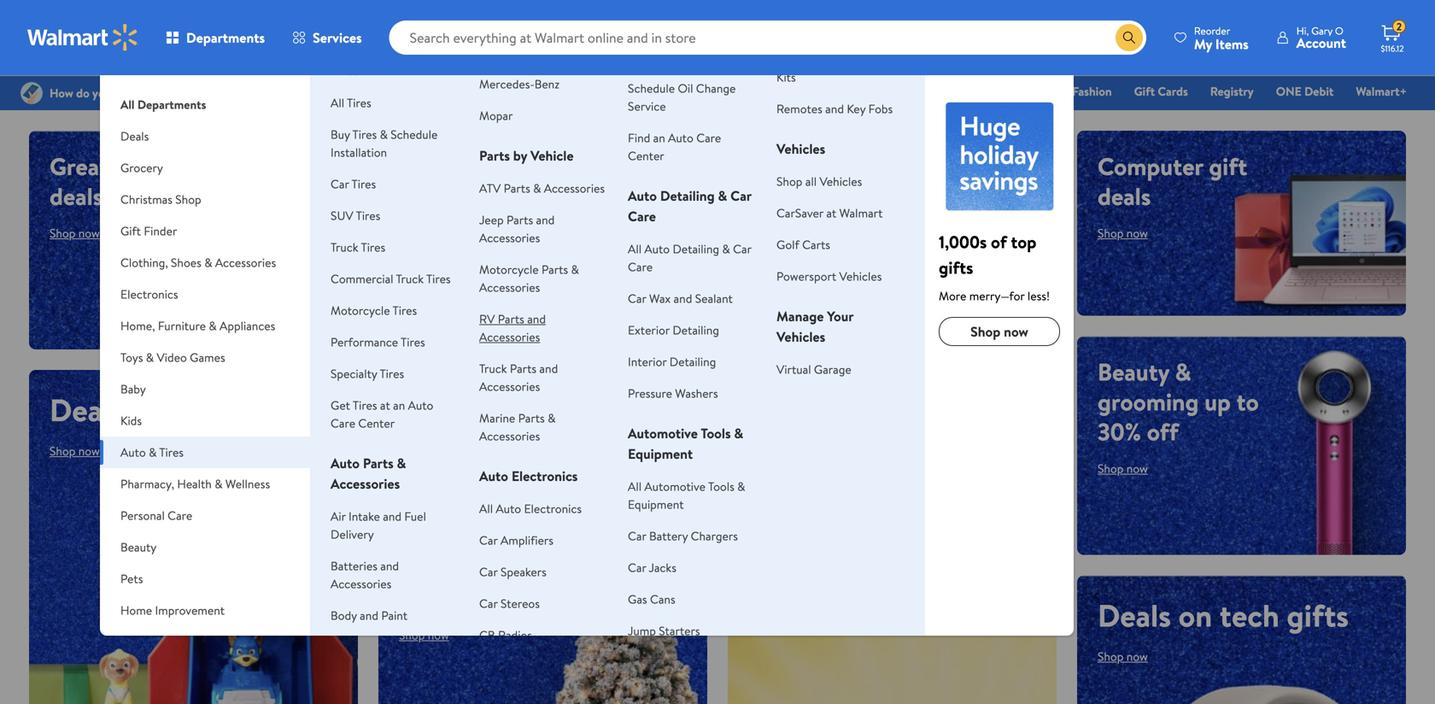 Task type: vqa. For each thing, say whether or not it's contained in the screenshot.
the left  icon
no



Task type: describe. For each thing, give the bounding box(es) containing it.
care inside auto detailing & car care
[[628, 207, 656, 226]]

change
[[696, 80, 736, 97]]

accessories for auto parts & accessories
[[331, 474, 400, 493]]

& inside auto parts & accessories
[[397, 454, 406, 473]]

& inside the clothing, shoes & accessories dropdown button
[[204, 254, 212, 271]]

accessories inside batteries and accessories
[[331, 576, 392, 592]]

truck for tires
[[331, 239, 359, 256]]

rv parts and accessories
[[479, 311, 546, 345]]

performance
[[331, 334, 398, 350]]

now for deals on toy gifts
[[78, 443, 100, 459]]

electronics link
[[862, 82, 936, 100]]

care inside the get tires at an auto care center
[[331, 415, 356, 432]]

beauty for beauty
[[121, 539, 157, 555]]

computer gift deals
[[1098, 150, 1248, 213]]

gas
[[628, 591, 647, 608]]

shop inside dropdown button
[[175, 191, 201, 208]]

home improvement button
[[100, 595, 310, 626]]

car speakers
[[479, 564, 547, 580]]

car inside all auto detailing & car care
[[733, 241, 752, 257]]

accessories for jeep parts and accessories
[[479, 229, 540, 246]]

items
[[1216, 35, 1249, 53]]

1 vertical spatial truck
[[396, 270, 424, 287]]

find
[[628, 129, 651, 146]]

parts for truck parts and accessories
[[510, 360, 537, 377]]

vehicle
[[531, 146, 574, 165]]

$116.12
[[1381, 43, 1404, 54]]

electronics up fobs
[[870, 83, 928, 100]]

specialty
[[331, 365, 377, 382]]

grocery button
[[100, 152, 310, 184]]

car for car tires
[[331, 176, 349, 192]]

pharmacy, health & wellness button
[[100, 468, 310, 500]]

care inside personal care dropdown button
[[168, 507, 192, 524]]

tires inside dropdown button
[[159, 444, 184, 461]]

computer
[[1098, 150, 1204, 183]]

yep, new deals!
[[399, 376, 666, 433]]

1 horizontal spatial at
[[827, 205, 837, 221]]

get
[[331, 397, 350, 414]]

car for car jacks
[[628, 559, 647, 576]]

Walmart Site-Wide search field
[[389, 21, 1147, 55]]

accessories for truck parts and accessories
[[479, 378, 540, 395]]

toy shop
[[950, 83, 997, 100]]

health
[[177, 476, 212, 492]]

schedule inside the buy tires & schedule installation
[[391, 126, 438, 143]]

& inside all auto detailing & car care
[[722, 241, 730, 257]]

pets button
[[100, 563, 310, 595]]

services
[[313, 28, 362, 47]]

& inside home, furniture & appliances dropdown button
[[209, 317, 217, 334]]

auto inside all auto detailing & car care
[[645, 241, 670, 257]]

& inside pharmacy, health & wellness dropdown button
[[215, 476, 223, 492]]

suv
[[331, 207, 354, 224]]

body and paint link
[[331, 607, 408, 624]]

shop now link for great home deals
[[50, 225, 100, 241]]

car wax and sealant
[[628, 290, 733, 307]]

& inside the buy tires & schedule installation
[[380, 126, 388, 143]]

manage
[[777, 307, 824, 326]]

powersport vehicles
[[777, 268, 882, 285]]

and inside rv parts and accessories
[[527, 311, 546, 327]]

toys
[[121, 349, 143, 366]]

all auto electronics link
[[479, 500, 582, 517]]

baby button
[[100, 373, 310, 405]]

car jacks
[[628, 559, 677, 576]]

auto electronics
[[479, 467, 578, 485]]

and inside air intake and fuel delivery
[[383, 508, 402, 525]]

30% inside up to 30% off seasonal decor
[[463, 552, 507, 585]]

& inside patio & garden dropdown button
[[150, 634, 158, 650]]

accessories for clothing, shoes & accessories
[[215, 254, 276, 271]]

jeep
[[479, 212, 504, 228]]

home for home
[[1019, 83, 1050, 100]]

auto & tires button
[[100, 437, 310, 468]]

& inside auto detailing & car care
[[718, 186, 728, 205]]

car for car speakers
[[479, 564, 498, 580]]

electronics up all auto electronics link
[[512, 467, 578, 485]]

tools inside all automotive tools & equipment
[[708, 478, 735, 495]]

oil
[[678, 80, 693, 97]]

off for up to 30% off seasonal decor
[[512, 552, 544, 585]]

deals for beauty & grooming up to 30% off
[[1098, 179, 1151, 213]]

all for automotive tools & equipment
[[628, 478, 642, 495]]

parts for motorcycle parts & accessories
[[542, 261, 568, 278]]

all auto electronics
[[479, 500, 582, 517]]

all for tires
[[331, 94, 344, 111]]

30% inside beauty & grooming up to 30% off
[[1098, 415, 1142, 448]]

one debit link
[[1269, 82, 1342, 100]]

gary
[[1312, 24, 1333, 38]]

now for yep, new deals!
[[457, 461, 485, 482]]

gifts for deals on tech gifts
[[1287, 594, 1349, 637]]

gift cards link
[[1127, 82, 1196, 100]]

at inside the get tires at an auto care center
[[380, 397, 390, 414]]

air intake and fuel delivery
[[331, 508, 426, 543]]

detailing for exterior
[[673, 322, 719, 338]]

auto inside dropdown button
[[121, 444, 146, 461]]

personal
[[121, 507, 165, 524]]

virtual garage
[[777, 361, 852, 378]]

an inside find an auto care center
[[653, 129, 666, 146]]

departments inside dropdown button
[[186, 28, 265, 47]]

stereos
[[501, 595, 540, 612]]

now for beauty & grooming up to 30% off
[[1127, 460, 1148, 477]]

account
[[1297, 33, 1347, 52]]

finder for gift finder link
[[710, 83, 744, 100]]

shop now for up to 30% off seasonal decor
[[399, 627, 449, 644]]

pressure washers link
[[628, 385, 718, 402]]

motorcycle for motorcycle parts & accessories
[[479, 261, 539, 278]]

atv
[[479, 180, 501, 197]]

gas cans
[[628, 591, 676, 608]]

& inside marine parts & accessories
[[548, 410, 556, 426]]

gift for gift finder dropdown button on the top left
[[121, 223, 141, 239]]

pressure
[[628, 385, 673, 402]]

walmart+
[[1356, 83, 1407, 100]]

to inside beauty & grooming up to 30% off
[[1237, 385, 1259, 418]]

auto inside the get tires at an auto care center
[[408, 397, 434, 414]]

now for great home deals
[[78, 225, 100, 241]]

search icon image
[[1123, 31, 1136, 44]]

cb radios
[[479, 627, 532, 643]]

car for car amplifiers
[[479, 532, 498, 549]]

auto inside find an auto care center
[[668, 129, 694, 146]]

vehicles up all
[[777, 139, 826, 158]]

powersport vehicles link
[[777, 268, 882, 285]]

home link
[[1011, 82, 1058, 100]]

car speakers link
[[479, 564, 547, 580]]

commercial truck tires link
[[331, 270, 451, 287]]

shop now for great home deals
[[50, 225, 100, 241]]

all for auto electronics
[[479, 500, 493, 517]]

shop now link for deals on toy gifts
[[50, 443, 100, 459]]

gift for gift cards "link"
[[1135, 83, 1155, 100]]

& inside grocery & essentials link
[[602, 83, 610, 100]]

car for car stereos
[[479, 595, 498, 612]]

parts for atv parts & accessories
[[504, 180, 530, 197]]

new
[[482, 376, 555, 433]]

pets
[[121, 570, 143, 587]]

auto inside auto detailing & car care
[[628, 186, 657, 205]]

automotive inside automotive tools & equipment
[[628, 424, 698, 443]]

and inside truck parts and accessories
[[540, 360, 558, 377]]

tools inside automotive tools & equipment
[[701, 424, 731, 443]]

gifts for deals on toy gifts
[[222, 388, 284, 431]]

to for up to 65% off
[[795, 551, 823, 594]]

my
[[1195, 35, 1213, 53]]

now for computer gift deals
[[1127, 225, 1148, 241]]

reorder my items
[[1195, 24, 1249, 53]]

shop now for deals on toy gifts
[[50, 443, 100, 459]]

sealant
[[695, 290, 733, 307]]

car jacks link
[[628, 559, 677, 576]]

tires for truck tires
[[361, 239, 386, 256]]

automotive inside all automotive tools & equipment
[[645, 478, 706, 495]]

care inside find an auto care center
[[697, 129, 721, 146]]

remotes and key fobs link
[[777, 100, 893, 117]]

shop now for yep, new deals!
[[420, 461, 485, 482]]

shop now link for deals on tech gifts
[[1098, 648, 1148, 665]]

detailing for auto
[[660, 186, 715, 205]]

auto detailing & car care
[[628, 186, 752, 226]]

all up "home"
[[121, 96, 135, 113]]

manage your vehicles
[[777, 307, 854, 346]]

jump
[[628, 623, 656, 639]]

carts
[[803, 236, 831, 253]]

battery
[[649, 528, 688, 544]]

beauty for beauty & grooming up to 30% off
[[1098, 355, 1170, 388]]

all departments link
[[100, 75, 310, 120]]

shop now link for yep, new deals!
[[399, 451, 505, 492]]

mercedes-
[[479, 76, 535, 92]]

shop now for deals on tech gifts
[[1098, 648, 1148, 665]]

toy
[[172, 388, 215, 431]]

suv tires link
[[331, 207, 381, 224]]

all automotive tools & equipment link
[[628, 478, 746, 513]]

body and paint
[[331, 607, 408, 624]]

car for car wax and sealant
[[628, 290, 647, 307]]

gift finder for gift finder dropdown button on the top left
[[121, 223, 177, 239]]

electronics inside 'dropdown button'
[[121, 286, 178, 303]]

kids button
[[100, 405, 310, 437]]

tires for car tires
[[352, 176, 376, 192]]

christmas for "christmas shop" link
[[766, 83, 819, 100]]

& inside beauty & grooming up to 30% off
[[1176, 355, 1192, 388]]

grocery & essentials link
[[550, 82, 672, 100]]

tires for suv tires
[[356, 207, 381, 224]]

air
[[331, 508, 346, 525]]

walmart image
[[27, 24, 138, 51]]

delivery
[[331, 526, 374, 543]]

on for toy
[[130, 388, 164, 431]]



Task type: locate. For each thing, give the bounding box(es) containing it.
gift inside gift finder link
[[686, 83, 707, 100]]

parts inside truck parts and accessories
[[510, 360, 537, 377]]

tires for buy tires & schedule installation
[[353, 126, 377, 143]]

pharmacy,
[[121, 476, 174, 492]]

shop now link for beauty & grooming up to 30% off
[[1098, 460, 1148, 477]]

1 horizontal spatial home
[[1019, 83, 1050, 100]]

christmas up remotes
[[766, 83, 819, 100]]

shop now link for computer gift deals
[[1098, 225, 1148, 241]]

baby
[[121, 381, 146, 397]]

vehicles up your
[[840, 268, 882, 285]]

0 vertical spatial schedule
[[628, 80, 675, 97]]

shop now for computer gift deals
[[1098, 225, 1148, 241]]

detailing for interior
[[670, 353, 716, 370]]

accessories down marine
[[479, 428, 540, 444]]

1,000s of top gifts more merry—for less!
[[939, 230, 1050, 304]]

0 vertical spatial equipment
[[628, 444, 693, 463]]

garden
[[161, 634, 199, 650]]

and left the paint
[[360, 607, 379, 624]]

& inside motorcycle parts & accessories
[[571, 261, 579, 278]]

christmas shop for "christmas shop" link
[[766, 83, 848, 100]]

to for up to 30% off seasonal decor
[[435, 552, 457, 585]]

parts inside rv parts and accessories
[[498, 311, 525, 327]]

0 horizontal spatial schedule
[[391, 126, 438, 143]]

1 deals from the left
[[50, 179, 103, 213]]

marine
[[479, 410, 515, 426]]

0 vertical spatial automotive
[[628, 424, 698, 443]]

0 vertical spatial center
[[628, 147, 665, 164]]

0 vertical spatial gift finder
[[686, 83, 744, 100]]

accessories inside rv parts and accessories
[[479, 329, 540, 345]]

0 vertical spatial motorcycle
[[479, 261, 539, 278]]

gifts inside 1,000s of top gifts more merry—for less!
[[939, 256, 974, 279]]

and down rv parts and accessories 'link'
[[540, 360, 558, 377]]

on left tech at the bottom of the page
[[1179, 594, 1213, 637]]

1 horizontal spatial schedule
[[628, 80, 675, 97]]

fashion
[[1073, 83, 1112, 100]]

center down specialty tires 'link'
[[358, 415, 395, 432]]

christmas inside dropdown button
[[121, 191, 173, 208]]

1 vertical spatial tools
[[708, 478, 735, 495]]

at left walmart
[[827, 205, 837, 221]]

christmas shop button
[[100, 184, 310, 215]]

1 horizontal spatial on
[[1179, 594, 1213, 637]]

parts down rv parts and accessories 'link'
[[510, 360, 537, 377]]

& inside the auto & tires dropdown button
[[149, 444, 157, 461]]

0 horizontal spatial to
[[435, 552, 457, 585]]

automotive down automotive tools & equipment
[[645, 478, 706, 495]]

wellness
[[225, 476, 270, 492]]

accessories down the "jeep"
[[479, 229, 540, 246]]

yep,
[[399, 376, 472, 433]]

fuel
[[405, 508, 426, 525]]

to left 65%
[[795, 551, 823, 594]]

parts right the "jeep"
[[507, 212, 533, 228]]

and inside jeep parts and accessories
[[536, 212, 555, 228]]

home up patio
[[121, 602, 152, 619]]

0 horizontal spatial up
[[399, 552, 429, 585]]

grocery for grocery & essentials
[[558, 83, 599, 100]]

deals inside computer gift deals
[[1098, 179, 1151, 213]]

seasonal
[[399, 582, 486, 615]]

accessories inside auto parts & accessories
[[331, 474, 400, 493]]

1 vertical spatial departments
[[137, 96, 206, 113]]

0 vertical spatial christmas
[[766, 83, 819, 100]]

0 horizontal spatial at
[[380, 397, 390, 414]]

detailing inside all auto detailing & car care
[[673, 241, 720, 257]]

gift finder inside gift finder link
[[686, 83, 744, 100]]

parts inside jeep parts and accessories
[[507, 212, 533, 228]]

vehicles down manage
[[777, 327, 826, 346]]

care inside all auto detailing & car care
[[628, 259, 653, 275]]

1 up from the left
[[749, 551, 787, 594]]

1 vertical spatial home
[[121, 602, 152, 619]]

gift inside gift finder dropdown button
[[121, 223, 141, 239]]

1 horizontal spatial truck
[[396, 270, 424, 287]]

auto & tires image
[[939, 96, 1061, 217]]

1 vertical spatial gift finder
[[121, 223, 177, 239]]

0 vertical spatial tools
[[701, 424, 731, 443]]

accessories up marine
[[479, 378, 540, 395]]

parts right marine
[[518, 410, 545, 426]]

golf carts
[[777, 236, 831, 253]]

1 vertical spatial center
[[358, 415, 395, 432]]

parts inside auto parts & accessories
[[363, 454, 394, 473]]

all up buy
[[331, 94, 344, 111]]

gift finder inside gift finder dropdown button
[[121, 223, 177, 239]]

grocery inside dropdown button
[[121, 159, 163, 176]]

motorcycle for motorcycle tires
[[331, 302, 390, 319]]

pressure washers
[[628, 385, 718, 402]]

1 vertical spatial schedule
[[391, 126, 438, 143]]

1 horizontal spatial beauty
[[1098, 355, 1170, 388]]

grocery for grocery
[[121, 159, 163, 176]]

all tires link
[[331, 94, 371, 111]]

0 horizontal spatial christmas
[[121, 191, 173, 208]]

1 horizontal spatial to
[[795, 551, 823, 594]]

to left 'car speakers'
[[435, 552, 457, 585]]

accessories down vehicle
[[544, 180, 605, 197]]

& inside all automotive tools & equipment
[[738, 478, 746, 495]]

an inside the get tires at an auto care center
[[393, 397, 405, 414]]

up for up to 30% off seasonal decor
[[399, 552, 429, 585]]

care up wax
[[628, 259, 653, 275]]

off inside up to 30% off seasonal decor
[[512, 552, 544, 585]]

shop now for beauty & grooming up to 30% off
[[1098, 460, 1148, 477]]

0 vertical spatial finder
[[710, 83, 744, 100]]

car inside auto detailing & car care
[[731, 186, 752, 205]]

truck for parts by vehicle
[[479, 360, 507, 377]]

buy
[[331, 126, 350, 143]]

registry link
[[1203, 82, 1262, 100]]

truck parts and accessories
[[479, 360, 558, 395]]

Search search field
[[389, 21, 1147, 55]]

tools up chargers
[[708, 478, 735, 495]]

and down motorcycle parts & accessories link
[[527, 311, 546, 327]]

jeep parts and accessories
[[479, 212, 555, 246]]

accessories down gift finder dropdown button on the top left
[[215, 254, 276, 271]]

up for up to 65% off
[[749, 551, 787, 594]]

truck tires link
[[331, 239, 386, 256]]

now for up to 30% off seasonal decor
[[428, 627, 449, 644]]

departments up all departments link
[[186, 28, 265, 47]]

essentials
[[613, 83, 664, 100]]

find an auto care center link
[[628, 129, 721, 164]]

electronics down the clothing,
[[121, 286, 178, 303]]

commercial
[[331, 270, 394, 287]]

mercedes-benz
[[479, 76, 560, 92]]

1 horizontal spatial center
[[628, 147, 665, 164]]

0 vertical spatial beauty
[[1098, 355, 1170, 388]]

0 vertical spatial on
[[130, 388, 164, 431]]

beauty inside beauty & grooming up to 30% off
[[1098, 355, 1170, 388]]

all inside all auto detailing & car care
[[628, 241, 642, 257]]

1 horizontal spatial christmas
[[766, 83, 819, 100]]

tires for motorcycle tires
[[393, 302, 417, 319]]

deals for 'deals' link
[[507, 83, 535, 100]]

shop all vehicles
[[777, 173, 863, 190]]

grocery right 'deals' link
[[558, 83, 599, 100]]

0 horizontal spatial home
[[121, 602, 152, 619]]

tools down the washers
[[701, 424, 731, 443]]

an down specialty tires
[[393, 397, 405, 414]]

0 horizontal spatial grocery
[[121, 159, 163, 176]]

of
[[991, 230, 1007, 254]]

finder for gift finder dropdown button on the top left
[[144, 223, 177, 239]]

deals for deals dropdown button
[[121, 128, 149, 144]]

kids
[[121, 412, 142, 429]]

1 horizontal spatial motorcycle
[[479, 261, 539, 278]]

2 horizontal spatial truck
[[479, 360, 507, 377]]

1 horizontal spatial deals
[[1098, 179, 1151, 213]]

all up the car wax and sealant at top
[[628, 241, 642, 257]]

parts for auto parts & accessories
[[363, 454, 394, 473]]

car left jacks
[[628, 559, 647, 576]]

accessories inside marine parts & accessories
[[479, 428, 540, 444]]

gift finder for gift finder link
[[686, 83, 744, 100]]

off down amplifiers
[[512, 552, 544, 585]]

deals for deals on toy gifts
[[50, 388, 123, 431]]

2 horizontal spatial gifts
[[1287, 594, 1349, 637]]

at down specialty tires
[[380, 397, 390, 414]]

2 up from the left
[[399, 552, 429, 585]]

parts down the get tires at an auto care center
[[363, 454, 394, 473]]

1 horizontal spatial finder
[[710, 83, 744, 100]]

truck down rv parts and accessories
[[479, 360, 507, 377]]

care down gift finder link
[[697, 129, 721, 146]]

2 horizontal spatial to
[[1237, 385, 1259, 418]]

deals inside dropdown button
[[121, 128, 149, 144]]

detailing inside auto detailing & car care
[[660, 186, 715, 205]]

tires for specialty tires
[[380, 365, 404, 382]]

hi, gary o account
[[1297, 24, 1347, 52]]

auto inside auto parts & accessories
[[331, 454, 360, 473]]

gift
[[1209, 150, 1248, 183]]

decor
[[492, 582, 552, 615]]

0 vertical spatial truck
[[331, 239, 359, 256]]

get tires at an auto care center
[[331, 397, 434, 432]]

and left fuel
[[383, 508, 402, 525]]

truck down suv
[[331, 239, 359, 256]]

center inside find an auto care center
[[628, 147, 665, 164]]

1 vertical spatial 30%
[[463, 552, 507, 585]]

parts for rv parts and accessories
[[498, 311, 525, 327]]

one debit
[[1276, 83, 1334, 100]]

rv parts and accessories link
[[479, 311, 546, 345]]

0 horizontal spatial truck
[[331, 239, 359, 256]]

1 horizontal spatial an
[[653, 129, 666, 146]]

schedule inside schedule oil change service
[[628, 80, 675, 97]]

1 equipment from the top
[[628, 444, 693, 463]]

more
[[939, 288, 967, 304]]

accessories down rv
[[479, 329, 540, 345]]

auto & tires
[[121, 444, 184, 461]]

1 vertical spatial beauty
[[121, 539, 157, 555]]

truck right commercial
[[396, 270, 424, 287]]

grocery & essentials
[[558, 83, 664, 100]]

and right wax
[[674, 290, 693, 307]]

beauty & grooming up to 30% off
[[1098, 355, 1259, 448]]

truck
[[331, 239, 359, 256], [396, 270, 424, 287], [479, 360, 507, 377]]

1 horizontal spatial gift finder
[[686, 83, 744, 100]]

0 vertical spatial an
[[653, 129, 666, 146]]

patio & garden
[[121, 634, 199, 650]]

parts down jeep parts and accessories
[[542, 261, 568, 278]]

gifts down 1,000s
[[939, 256, 974, 279]]

suv tires
[[331, 207, 381, 224]]

tools
[[701, 424, 731, 443], [708, 478, 735, 495]]

car amplifiers
[[479, 532, 554, 549]]

0 horizontal spatial 30%
[[463, 552, 507, 585]]

on up "auto & tires"
[[130, 388, 164, 431]]

gifts right toy
[[222, 388, 284, 431]]

parts for marine parts & accessories
[[518, 410, 545, 426]]

home for home improvement
[[121, 602, 152, 619]]

1 vertical spatial an
[[393, 397, 405, 414]]

2 horizontal spatial off
[[1147, 415, 1179, 448]]

parts right atv
[[504, 180, 530, 197]]

finder right oil
[[710, 83, 744, 100]]

2 horizontal spatial gift
[[1135, 83, 1155, 100]]

vehicles inside manage your vehicles
[[777, 327, 826, 346]]

installation
[[331, 144, 387, 161]]

auto parts & accessories
[[331, 454, 406, 493]]

electronics down auto electronics
[[524, 500, 582, 517]]

deals for deals on toy gifts
[[50, 179, 103, 213]]

accessories inside motorcycle parts & accessories
[[479, 279, 540, 296]]

0 horizontal spatial deals
[[50, 179, 103, 213]]

beauty inside dropdown button
[[121, 539, 157, 555]]

cb
[[479, 627, 495, 643]]

center down find
[[628, 147, 665, 164]]

key
[[847, 100, 866, 117]]

car left golf
[[733, 241, 752, 257]]

automotive down pressure washers link
[[628, 424, 698, 443]]

1 horizontal spatial gift
[[686, 83, 707, 100]]

cans
[[650, 591, 676, 608]]

1 vertical spatial at
[[380, 397, 390, 414]]

accessories for marine parts & accessories
[[479, 428, 540, 444]]

all inside all automotive tools & equipment
[[628, 478, 642, 495]]

off inside beauty & grooming up to 30% off
[[1147, 415, 1179, 448]]

0 horizontal spatial gifts
[[222, 388, 284, 431]]

0 horizontal spatial on
[[130, 388, 164, 431]]

0 vertical spatial 30%
[[1098, 415, 1142, 448]]

shop now link
[[50, 225, 100, 241], [1098, 225, 1148, 241], [939, 317, 1061, 346], [50, 443, 100, 459], [399, 451, 505, 492], [1098, 460, 1148, 477], [399, 627, 449, 644], [1098, 648, 1148, 665]]

parts inside motorcycle parts & accessories
[[542, 261, 568, 278]]

parts left by
[[479, 146, 510, 165]]

off for up to 65% off
[[893, 551, 934, 594]]

accessories inside jeep parts and accessories
[[479, 229, 540, 246]]

& inside toys & video games dropdown button
[[146, 349, 154, 366]]

truck inside truck parts and accessories
[[479, 360, 507, 377]]

and down atv parts & accessories
[[536, 212, 555, 228]]

center inside the get tires at an auto care center
[[358, 415, 395, 432]]

deals on toy gifts
[[50, 388, 284, 431]]

starters
[[659, 623, 700, 639]]

home
[[1019, 83, 1050, 100], [121, 602, 152, 619]]

0 horizontal spatial center
[[358, 415, 395, 432]]

1 vertical spatial grocery
[[121, 159, 163, 176]]

toy
[[950, 83, 968, 100]]

personal care button
[[100, 500, 310, 532]]

all
[[806, 173, 817, 190]]

gifts right tech at the bottom of the page
[[1287, 594, 1349, 637]]

christmas for 'christmas shop' dropdown button
[[121, 191, 173, 208]]

detailing down find an auto care center
[[660, 186, 715, 205]]

0 vertical spatial at
[[827, 205, 837, 221]]

car left carsaver
[[731, 186, 752, 205]]

equipment inside automotive tools & equipment
[[628, 444, 693, 463]]

up inside up to 30% off seasonal decor
[[399, 552, 429, 585]]

accessories for atv parts & accessories
[[544, 180, 605, 197]]

car left battery
[[628, 528, 647, 544]]

an right find
[[653, 129, 666, 146]]

detailing down auto detailing & car care on the top
[[673, 241, 720, 257]]

departments up deals dropdown button
[[137, 96, 206, 113]]

car left speakers
[[479, 564, 498, 580]]

vehicles right all
[[820, 173, 863, 190]]

deals for deals on tech gifts
[[1098, 594, 1172, 637]]

gift inside gift cards "link"
[[1135, 83, 1155, 100]]

0 horizontal spatial an
[[393, 397, 405, 414]]

0 horizontal spatial christmas shop
[[121, 191, 201, 208]]

1 horizontal spatial 30%
[[1098, 415, 1142, 448]]

motorcycle down jeep parts and accessories
[[479, 261, 539, 278]]

detailing down the car wax and sealant at top
[[673, 322, 719, 338]]

deals inside 'great home deals'
[[50, 179, 103, 213]]

& inside automotive tools & equipment
[[734, 424, 744, 443]]

now for deals on tech gifts
[[1127, 648, 1148, 665]]

shop now link for up to 30% off seasonal decor
[[399, 627, 449, 644]]

0 horizontal spatial gift finder
[[121, 223, 177, 239]]

0 horizontal spatial off
[[512, 552, 544, 585]]

gifts for 1,000s of top gifts more merry—for less!
[[939, 256, 974, 279]]

car left amplifiers
[[479, 532, 498, 549]]

all up 'car amplifiers'
[[479, 500, 493, 517]]

exterior
[[628, 322, 670, 338]]

0 vertical spatial grocery
[[558, 83, 599, 100]]

1 horizontal spatial up
[[749, 551, 787, 594]]

emergency
[[777, 51, 835, 68]]

and right batteries
[[381, 558, 399, 574]]

automotive
[[628, 424, 698, 443], [645, 478, 706, 495]]

1 vertical spatial motorcycle
[[331, 302, 390, 319]]

finder inside dropdown button
[[144, 223, 177, 239]]

appliances
[[220, 317, 275, 334]]

up to 30% off seasonal decor
[[399, 552, 552, 615]]

car for car battery chargers
[[628, 528, 647, 544]]

1 vertical spatial christmas shop
[[121, 191, 201, 208]]

accessories down batteries
[[331, 576, 392, 592]]

0 vertical spatial home
[[1019, 83, 1050, 100]]

accessories for rv parts and accessories
[[479, 329, 540, 345]]

remotes
[[777, 100, 823, 117]]

and inside batteries and accessories
[[381, 558, 399, 574]]

beauty
[[1098, 355, 1170, 388], [121, 539, 157, 555]]

tires
[[331, 61, 359, 79], [347, 94, 371, 111], [353, 126, 377, 143], [352, 176, 376, 192], [356, 207, 381, 224], [361, 239, 386, 256], [426, 270, 451, 287], [393, 302, 417, 319], [401, 334, 425, 350], [380, 365, 404, 382], [353, 397, 377, 414], [159, 444, 184, 461]]

off right 65%
[[893, 551, 934, 594]]

2 vertical spatial gifts
[[1287, 594, 1349, 637]]

great
[[50, 150, 109, 183]]

accessories up rv
[[479, 279, 540, 296]]

home inside home link
[[1019, 83, 1050, 100]]

virtual
[[777, 361, 811, 378]]

2 deals from the left
[[1098, 179, 1151, 213]]

care up all auto detailing & car care link
[[628, 207, 656, 226]]

accessories for motorcycle parts & accessories
[[479, 279, 540, 296]]

to right the up
[[1237, 385, 1259, 418]]

parts by vehicle
[[479, 146, 574, 165]]

1 horizontal spatial christmas shop
[[766, 83, 848, 100]]

parts inside marine parts & accessories
[[518, 410, 545, 426]]

equipment inside all automotive tools & equipment
[[628, 496, 684, 513]]

now
[[78, 225, 100, 241], [1127, 225, 1148, 241], [1004, 322, 1029, 341], [78, 443, 100, 459], [1127, 460, 1148, 477], [457, 461, 485, 482], [428, 627, 449, 644], [1127, 648, 1148, 665]]

care down 'get'
[[331, 415, 356, 432]]

parts right rv
[[498, 311, 525, 327]]

marine parts & accessories
[[479, 410, 556, 444]]

all for auto detailing & car care
[[628, 241, 642, 257]]

equipment up all automotive tools & equipment link
[[628, 444, 693, 463]]

0 horizontal spatial beauty
[[121, 539, 157, 555]]

emergency roadside kits link
[[777, 51, 885, 85]]

motorcycle inside motorcycle parts & accessories
[[479, 261, 539, 278]]

parts for jeep parts and accessories
[[507, 212, 533, 228]]

speakers
[[501, 564, 547, 580]]

0 horizontal spatial motorcycle
[[331, 302, 390, 319]]

1 horizontal spatial grocery
[[558, 83, 599, 100]]

electronics
[[870, 83, 928, 100], [121, 286, 178, 303], [512, 467, 578, 485], [524, 500, 582, 517]]

specialty tires link
[[331, 365, 404, 382]]

care down the health
[[168, 507, 192, 524]]

improvement
[[155, 602, 225, 619]]

0 horizontal spatial finder
[[144, 223, 177, 239]]

amplifiers
[[501, 532, 554, 549]]

grooming
[[1098, 385, 1199, 418]]

0 horizontal spatial gift
[[121, 223, 141, 239]]

1 vertical spatial gifts
[[222, 388, 284, 431]]

1 vertical spatial on
[[1179, 594, 1213, 637]]

1 vertical spatial christmas
[[121, 191, 173, 208]]

car up suv
[[331, 176, 349, 192]]

tires inside the get tires at an auto care center
[[353, 397, 377, 414]]

equipment up battery
[[628, 496, 684, 513]]

home left fashion link
[[1019, 83, 1050, 100]]

christmas shop up remotes
[[766, 83, 848, 100]]

christmas down "home"
[[121, 191, 173, 208]]

0 vertical spatial gifts
[[939, 256, 974, 279]]

1 vertical spatial automotive
[[645, 478, 706, 495]]

pharmacy, health & wellness
[[121, 476, 270, 492]]

car up cb
[[479, 595, 498, 612]]

finder up the clothing,
[[144, 223, 177, 239]]

1 horizontal spatial off
[[893, 551, 934, 594]]

gift cards
[[1135, 83, 1188, 100]]

accessories inside dropdown button
[[215, 254, 276, 271]]

off left the up
[[1147, 415, 1179, 448]]

tires for all tires
[[347, 94, 371, 111]]

tires inside the buy tires & schedule installation
[[353, 126, 377, 143]]

christmas shop for 'christmas shop' dropdown button
[[121, 191, 201, 208]]

car left wax
[[628, 290, 647, 307]]

all auto detailing & car care
[[628, 241, 752, 275]]

off
[[1147, 415, 1179, 448], [893, 551, 934, 594], [512, 552, 544, 585]]

1 horizontal spatial gifts
[[939, 256, 974, 279]]

an
[[653, 129, 666, 146], [393, 397, 405, 414]]

christmas
[[766, 83, 819, 100], [121, 191, 173, 208]]

tires for performance tires
[[401, 334, 425, 350]]

0 vertical spatial christmas shop
[[766, 83, 848, 100]]

all automotive tools & equipment
[[628, 478, 746, 513]]

christmas shop down "home"
[[121, 191, 201, 208]]

motorcycle down commercial
[[331, 302, 390, 319]]

home inside home improvement dropdown button
[[121, 602, 152, 619]]

care
[[697, 129, 721, 146], [628, 207, 656, 226], [628, 259, 653, 275], [331, 415, 356, 432], [168, 507, 192, 524]]

and left key
[[826, 100, 844, 117]]

to inside up to 30% off seasonal decor
[[435, 552, 457, 585]]

on for tech
[[1179, 594, 1213, 637]]

motorcycle parts & accessories link
[[479, 261, 579, 296]]

exterior detailing
[[628, 322, 719, 338]]

paint
[[381, 607, 408, 624]]

jump starters link
[[628, 623, 700, 639]]

0 vertical spatial departments
[[186, 28, 265, 47]]

grocery right the great
[[121, 159, 163, 176]]

on
[[130, 388, 164, 431], [1179, 594, 1213, 637]]

all down automotive tools & equipment
[[628, 478, 642, 495]]

gift for gift finder link
[[686, 83, 707, 100]]

accessories inside truck parts and accessories
[[479, 378, 540, 395]]

2 equipment from the top
[[628, 496, 684, 513]]

1 vertical spatial finder
[[144, 223, 177, 239]]

tires for get tires at an auto care center
[[353, 397, 377, 414]]

detailing up the washers
[[670, 353, 716, 370]]

2 vertical spatial truck
[[479, 360, 507, 377]]

exterior detailing link
[[628, 322, 719, 338]]

accessories up intake
[[331, 474, 400, 493]]

gift finder link
[[678, 82, 751, 100]]

christmas shop inside dropdown button
[[121, 191, 201, 208]]

1 vertical spatial equipment
[[628, 496, 684, 513]]



